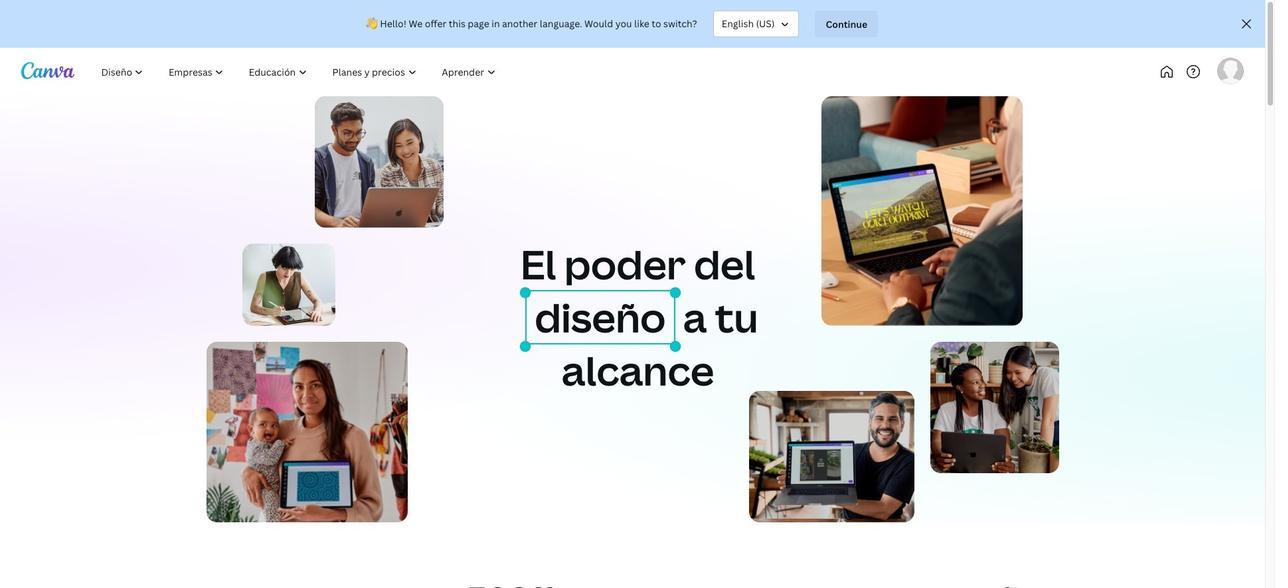 Task type: locate. For each thing, give the bounding box(es) containing it.
None button
[[713, 11, 800, 37]]

navegación mediante barra superior element
[[90, 58, 553, 85]]



Task type: vqa. For each thing, say whether or not it's contained in the screenshot.
navegación mediante barra superior "element" at the top
yes



